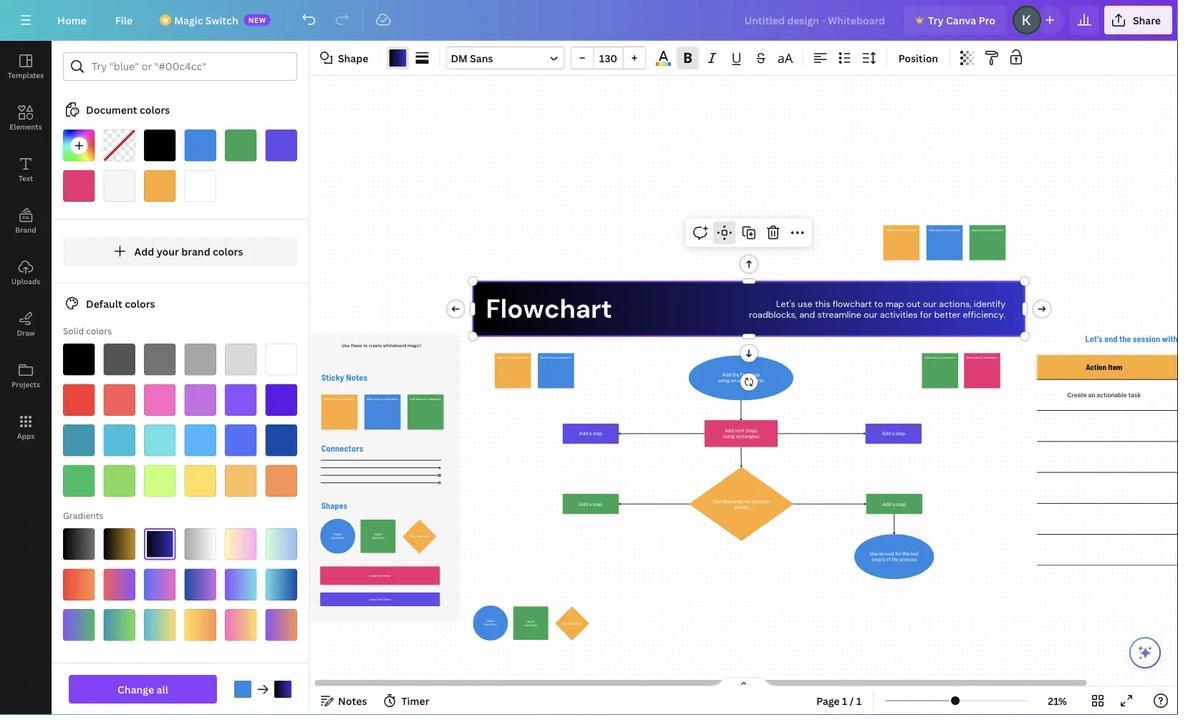 Task type: vqa. For each thing, say whether or not it's contained in the screenshot.
Main menu bar
yes



Task type: locate. For each thing, give the bounding box(es) containing it.
linear gradient 90°: #a6a6a6, #ffffff image
[[185, 529, 216, 561]]

your
[[157, 245, 179, 258]]

gradients
[[63, 510, 104, 522]]

an
[[1089, 392, 1096, 399]]

magenta #cb6ce6 image
[[185, 384, 216, 416]]

bright red #ff3131 image
[[63, 384, 95, 416]]

#614aeb image
[[265, 130, 297, 162], [265, 130, 297, 162]]

our
[[923, 298, 937, 310], [864, 309, 878, 321]]

task
[[1129, 392, 1142, 399]]

black #000000 image
[[63, 344, 95, 376], [63, 344, 95, 376]]

0 vertical spatial let's
[[777, 298, 796, 310]]

pink #ff66c4 image
[[144, 384, 176, 416]]

colors for document colors
[[140, 103, 170, 116]]

add
[[134, 245, 154, 258]]

1 left /
[[843, 695, 848, 708]]

colors inside button
[[213, 245, 243, 258]]

magic
[[174, 13, 203, 27]]

1 1 from the left
[[843, 695, 848, 708]]

notes left the timer button
[[338, 695, 367, 708]]

apps button
[[0, 402, 52, 454]]

efficiency.
[[963, 309, 1006, 321]]

linear gradient 90°: #0097b2, #7ed957 image
[[104, 610, 135, 642], [104, 610, 135, 642]]

let's use this flowchart to map out our actions, identify roadblocks, and streamline our activities for better efficiency.
[[749, 298, 1006, 321]]

the
[[1120, 334, 1132, 344]]

add a new color image
[[63, 130, 95, 162]]

draw
[[17, 328, 35, 338]]

yellow #ffde59 image
[[185, 465, 216, 497]]

linear gradient 90°: #0cc0df, #ffde59 image
[[144, 610, 176, 642]]

let's left use
[[777, 298, 796, 310]]

Design title text field
[[733, 6, 899, 34]]

gray #737373 image
[[144, 344, 176, 376]]

linear gradient 90°: #fff7ad, #ffa9f9 image
[[225, 529, 257, 561], [225, 529, 257, 561]]

dm sans
[[451, 51, 493, 65]]

1 vertical spatial let's
[[1086, 334, 1103, 344]]

our left map
[[864, 309, 878, 321]]

file
[[115, 13, 133, 27]]

#2288e6 image
[[234, 681, 252, 699]]

linear gradient 90°: #8c52ff, #00bf63 image
[[63, 610, 95, 642], [63, 610, 95, 642]]

grass green #7ed957 image
[[104, 465, 135, 497], [104, 465, 135, 497]]

light gray #d9d9d9 image
[[225, 344, 257, 376]]

brand
[[15, 225, 36, 235]]

1 horizontal spatial let's
[[1086, 334, 1103, 344]]

linear gradient 90°: #000000, #737373 image
[[63, 529, 95, 561]]

cobalt blue #004aad image
[[265, 425, 297, 457], [265, 425, 297, 457]]

gray #a6a6a6 image
[[185, 344, 216, 376], [185, 344, 216, 376]]

aqua blue #0cc0df image
[[104, 425, 135, 457], [104, 425, 135, 457]]

1 vertical spatial notes
[[338, 695, 367, 708]]

0 vertical spatial notes
[[346, 372, 368, 383]]

actions,
[[940, 298, 972, 310]]

orange #ff914d image
[[265, 465, 297, 497]]

let's for end
[[1086, 334, 1103, 344]]

brand button
[[0, 196, 52, 247]]

shape
[[338, 51, 369, 65]]

light blue #38b6ff image
[[185, 425, 216, 457]]

linear gradient 90°: #8c52ff, #ff914d image
[[265, 610, 297, 642], [265, 610, 297, 642]]

solid
[[63, 325, 84, 337]]

#ffffff image
[[185, 170, 216, 202]]

colors right solid
[[86, 325, 112, 337]]

our right the out
[[923, 298, 937, 310]]

position button
[[893, 47, 945, 70]]

timer button
[[379, 690, 435, 713]]

linear gradient 90°: #5170ff, #ff66c4 image
[[144, 569, 176, 601], [144, 569, 176, 601]]

violet #5e17eb image
[[265, 384, 297, 416], [265, 384, 297, 416]]

linear gradient 90°: #ff66c4, #ffde59 image
[[225, 610, 257, 642], [225, 610, 257, 642]]

share button
[[1105, 6, 1173, 34]]

dark turquoise #0097b2 image
[[63, 425, 95, 457], [63, 425, 95, 457]]

projects
[[11, 380, 40, 389]]

peach #ffbd59 image
[[225, 465, 257, 497], [225, 465, 257, 497]]

linear gradient 90°: #004aad, #cb6ce6 image
[[185, 569, 216, 601]]

default colors
[[86, 297, 155, 311]]

main menu bar
[[0, 0, 1179, 41]]

linear gradient 90°: #004aad, #cb6ce6 image
[[185, 569, 216, 601]]

#2288e6 image
[[185, 130, 216, 162], [185, 130, 216, 162], [234, 681, 252, 699]]

0 horizontal spatial 1
[[843, 695, 848, 708]]

home
[[57, 13, 87, 27]]

colors right the default
[[125, 297, 155, 311]]

roadblocks,
[[749, 309, 797, 321]]

linear gradient 90°: #ffde59, #ff914d image
[[185, 610, 216, 642], [185, 610, 216, 642]]

session
[[1134, 334, 1161, 344]]

text button
[[0, 144, 52, 196]]

linear gradient 90°: #000000, #3533cd image
[[389, 49, 407, 67], [389, 49, 407, 67], [144, 529, 176, 561], [144, 529, 176, 561], [274, 681, 292, 699], [274, 681, 292, 699]]

actionable
[[1097, 392, 1128, 399]]

light gray #d9d9d9 image
[[225, 344, 257, 376]]

colors for default colors
[[125, 297, 155, 311]]

show pages image
[[710, 677, 779, 689]]

#22a454 image
[[225, 130, 257, 162]]

let's
[[777, 298, 796, 310], [1086, 334, 1103, 344]]

linear gradient 90°: #ff3131, #ff914d image
[[63, 569, 95, 601]]

pro
[[979, 13, 996, 27]]

colors right brand
[[213, 245, 243, 258]]

file button
[[104, 6, 144, 34]]

notes button
[[315, 690, 373, 713]]

0 horizontal spatial let's
[[777, 298, 796, 310]]

linear gradient 90°: #ff5757, #8c52ff image
[[104, 569, 135, 601], [104, 569, 135, 601]]

change all button
[[69, 676, 217, 704]]

yellow #ffde59 image
[[185, 465, 216, 497]]

#f6f5f5 image
[[104, 170, 135, 202], [104, 170, 135, 202]]

notes
[[346, 372, 368, 383], [338, 695, 367, 708]]

apps
[[17, 431, 35, 441]]

let's left end
[[1086, 334, 1103, 344]]

colors up #000000 icon
[[140, 103, 170, 116]]

1
[[843, 695, 848, 708], [857, 695, 862, 708]]

let's inside let's use this flowchart to map out our actions, identify roadblocks, and streamline our activities for better efficiency.
[[777, 298, 796, 310]]

change all
[[118, 683, 168, 697]]

lime #c1ff72 image
[[144, 465, 176, 497], [144, 465, 176, 497]]

royal blue #5271ff image
[[225, 425, 257, 457], [225, 425, 257, 457]]

notes right sticky
[[346, 372, 368, 383]]

white #ffffff image
[[265, 344, 297, 376], [265, 344, 297, 376]]

magenta #cb6ce6 image
[[185, 384, 216, 416]]

turquoise blue #5ce1e6 image
[[144, 425, 176, 457], [144, 425, 176, 457]]

notes inside button
[[338, 695, 367, 708]]

1 horizontal spatial 1
[[857, 695, 862, 708]]

#22a454 image
[[225, 130, 257, 162]]

out
[[907, 298, 921, 310]]

item
[[1109, 363, 1123, 372]]

1 right /
[[857, 695, 862, 708]]

light blue #38b6ff image
[[185, 425, 216, 457]]

canva
[[947, 13, 977, 27]]

linear gradient 90°: #000000, #c89116 image
[[104, 529, 135, 561], [104, 529, 135, 561]]

colors
[[140, 103, 170, 116], [213, 245, 243, 258], [125, 297, 155, 311], [86, 325, 112, 337]]

switch
[[206, 13, 238, 27]]

group
[[571, 47, 647, 70]]

sans
[[470, 51, 493, 65]]

let's end the session with 
[[1086, 334, 1179, 344]]

with
[[1163, 334, 1178, 344]]

dark gray #545454 image
[[104, 344, 135, 376], [104, 344, 135, 376]]

shapes
[[322, 501, 348, 511]]

magic switch
[[174, 13, 238, 27]]

0 horizontal spatial our
[[864, 309, 878, 321]]

purple #8c52ff image
[[225, 384, 257, 416]]

page 1 / 1
[[817, 695, 862, 708]]

linear gradient 90°: #5de0e6, #004aad image
[[265, 569, 297, 601]]

linear gradient 90°: #8c52ff, #5ce1e6 image
[[225, 569, 257, 601]]

linear gradient 90°: #cdffd8, #94b9ff image
[[265, 529, 297, 561]]



Task type: describe. For each thing, give the bounding box(es) containing it.
draw button
[[0, 299, 52, 350]]

and
[[800, 309, 816, 321]]

create an actionable task
[[1068, 392, 1142, 399]]

connectors
[[322, 444, 364, 454]]

add your brand colors button
[[63, 237, 297, 266]]

no color image
[[104, 130, 135, 162]]

elements
[[10, 122, 42, 131]]

#000000 image
[[144, 130, 176, 162]]

gray #737373 image
[[144, 344, 176, 376]]

2 1 from the left
[[857, 695, 862, 708]]

linear gradient 90°: #5de0e6, #004aad image
[[265, 569, 297, 601]]

– – number field
[[599, 51, 619, 65]]

uploads
[[11, 277, 40, 286]]

create
[[1068, 392, 1088, 399]]

to
[[875, 298, 884, 310]]

linear gradient 90°: #a6a6a6, #ffffff image
[[185, 529, 216, 561]]

text
[[19, 173, 33, 183]]

sticky notes
[[322, 372, 368, 383]]

purple #8c52ff image
[[225, 384, 257, 416]]

solid colors
[[63, 325, 112, 337]]

document colors
[[86, 103, 170, 116]]

linear gradient 90°: #000000, #737373 image
[[63, 529, 95, 561]]

#ffaa2b image
[[144, 170, 176, 202]]

this
[[816, 298, 831, 310]]

21%
[[1049, 695, 1068, 708]]

change
[[118, 683, 154, 697]]

#ffffff image
[[185, 170, 216, 202]]

share
[[1134, 13, 1162, 27]]

linear gradient 90°: #cdffd8, #94b9ff image
[[265, 529, 297, 561]]

templates
[[8, 70, 44, 80]]

default
[[86, 297, 122, 311]]

templates button
[[0, 41, 52, 92]]

position
[[899, 51, 939, 65]]

linear gradient 90°: #0cc0df, #ffde59 image
[[144, 610, 176, 642]]

dm sans button
[[446, 47, 565, 70]]

/
[[850, 695, 854, 708]]

green #00bf63 image
[[63, 465, 95, 497]]

#ffaa2b image
[[144, 170, 176, 202]]

dm
[[451, 51, 468, 65]]

page
[[817, 695, 840, 708]]

1 horizontal spatial our
[[923, 298, 937, 310]]

side panel tab list
[[0, 41, 52, 454]]

coral red #ff5757 image
[[104, 384, 135, 416]]

linear gradient 90°: #8c52ff, #5ce1e6 image
[[225, 569, 257, 601]]

elements button
[[0, 92, 52, 144]]

action item
[[1087, 363, 1123, 372]]

canva assistant image
[[1137, 645, 1154, 662]]

brand
[[181, 245, 210, 258]]

pink #ff66c4 image
[[144, 384, 176, 416]]

document
[[86, 103, 137, 116]]

try canva pro
[[929, 13, 996, 27]]

try canva pro button
[[904, 6, 1007, 34]]

add your brand colors
[[134, 245, 243, 258]]

activities
[[880, 309, 918, 321]]

shape button
[[315, 47, 374, 70]]

bright red #ff3131 image
[[63, 384, 95, 416]]

projects button
[[0, 350, 52, 402]]

identify
[[974, 298, 1006, 310]]

home link
[[46, 6, 98, 34]]

map
[[886, 298, 905, 310]]

end
[[1105, 334, 1118, 344]]

orange #ff914d image
[[265, 465, 297, 497]]

action
[[1087, 363, 1107, 372]]

#ef2675 image
[[63, 170, 95, 202]]

all
[[157, 683, 168, 697]]

add a new color image
[[63, 130, 95, 162]]

linear gradient 90°: #ff3131, #ff914d image
[[63, 569, 95, 601]]

sticky
[[322, 372, 344, 383]]

#000000 image
[[144, 130, 176, 162]]

no color image
[[104, 130, 135, 162]]

timer
[[402, 695, 430, 708]]

let's for use
[[777, 298, 796, 310]]

21% button
[[1035, 690, 1081, 713]]

Try "blue" or "#00c4cc" search field
[[92, 53, 288, 80]]

better
[[935, 309, 961, 321]]

green #00bf63 image
[[63, 465, 95, 497]]

coral red #ff5757 image
[[104, 384, 135, 416]]

color range image
[[656, 62, 672, 66]]

try
[[929, 13, 944, 27]]

streamline
[[818, 309, 862, 321]]

colors for solid colors
[[86, 325, 112, 337]]

uploads button
[[0, 247, 52, 299]]

for
[[921, 309, 932, 321]]

#ef2675 image
[[63, 170, 95, 202]]

use
[[798, 298, 813, 310]]

new
[[248, 15, 266, 25]]

flowchart
[[833, 298, 872, 310]]



